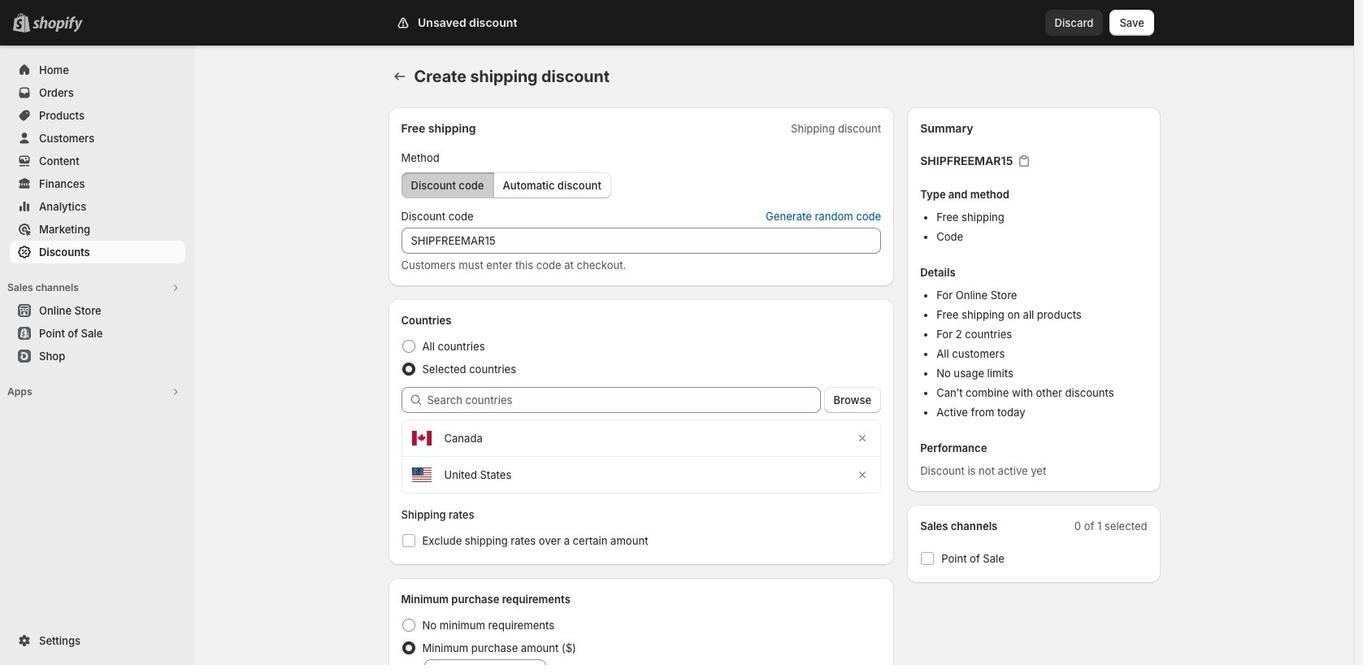 Task type: locate. For each thing, give the bounding box(es) containing it.
None text field
[[401, 228, 882, 254]]

Search countries text field
[[427, 387, 821, 413]]



Task type: describe. For each thing, give the bounding box(es) containing it.
0.00 text field
[[446, 660, 546, 665]]

shopify image
[[33, 16, 83, 33]]



Task type: vqa. For each thing, say whether or not it's contained in the screenshot.
Search countries text field
yes



